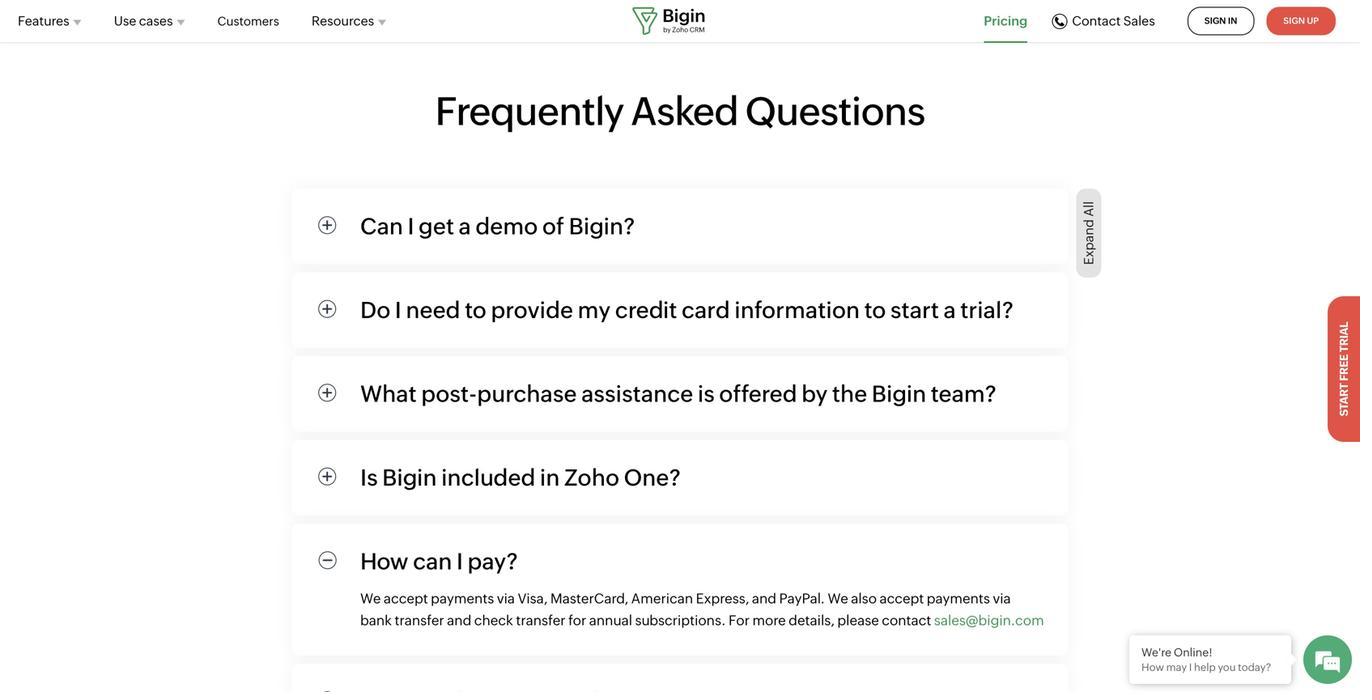 Task type: locate. For each thing, give the bounding box(es) containing it.
payments up sales@bigin.com link
[[927, 591, 990, 606]]

0 horizontal spatial bigin
[[382, 465, 437, 491]]

please
[[838, 613, 879, 628]]

may
[[1167, 662, 1187, 674]]

1 payments from the left
[[431, 591, 494, 606]]

how left can
[[360, 549, 409, 575]]

accept up contact
[[880, 591, 924, 606]]

resources
[[312, 13, 374, 28]]

1 horizontal spatial via
[[993, 591, 1011, 606]]

questions
[[745, 89, 925, 134]]

0 horizontal spatial how
[[360, 549, 409, 575]]

for
[[729, 613, 750, 628]]

1 horizontal spatial we
[[828, 591, 849, 606]]

0 horizontal spatial via
[[497, 591, 515, 606]]

expand all
[[1081, 201, 1096, 265]]

bigin right the
[[872, 381, 927, 407]]

accept up 'bank' on the left bottom
[[384, 591, 428, 606]]

sign up
[[1284, 16, 1319, 26]]

demo
[[476, 213, 538, 239]]

subscriptions.
[[635, 613, 726, 628]]

frequently
[[435, 89, 624, 134]]

we left also
[[828, 591, 849, 606]]

annual
[[589, 613, 632, 628]]

1 vertical spatial and
[[447, 613, 472, 628]]

i inside we're online! how may i help you today?
[[1189, 662, 1192, 674]]

features
[[18, 13, 69, 28]]

to
[[465, 297, 487, 323], [864, 297, 886, 323]]

how
[[360, 549, 409, 575], [1142, 662, 1164, 674]]

0 horizontal spatial we
[[360, 591, 381, 606]]

1 horizontal spatial transfer
[[516, 613, 566, 628]]

need
[[406, 297, 460, 323]]

i right can
[[457, 549, 463, 575]]

0 horizontal spatial payments
[[431, 591, 494, 606]]

via up check
[[497, 591, 515, 606]]

customers link
[[217, 5, 279, 38]]

the
[[832, 381, 868, 407]]

1 horizontal spatial to
[[864, 297, 886, 323]]

2 to from the left
[[864, 297, 886, 323]]

and
[[752, 591, 777, 606], [447, 613, 472, 628]]

via up sales@bigin.com link
[[993, 591, 1011, 606]]

sales@bigin.com link
[[934, 613, 1044, 628]]

purchase
[[477, 381, 577, 407]]

bigin
[[872, 381, 927, 407], [382, 465, 437, 491]]

trial?
[[961, 297, 1014, 323]]

a right the start at the right top of the page
[[944, 297, 956, 323]]

1 horizontal spatial accept
[[880, 591, 924, 606]]

1 vertical spatial a
[[944, 297, 956, 323]]

0 horizontal spatial transfer
[[395, 613, 444, 628]]

1 transfer from the left
[[395, 613, 444, 628]]

payments up check
[[431, 591, 494, 606]]

transfer right 'bank' on the left bottom
[[395, 613, 444, 628]]

0 vertical spatial how
[[360, 549, 409, 575]]

american
[[631, 591, 693, 606]]

sign up link
[[1267, 7, 1336, 35]]

1 horizontal spatial how
[[1142, 662, 1164, 674]]

we're online! how may i help you today?
[[1142, 646, 1272, 674]]

contact
[[1072, 13, 1121, 28]]

expand
[[1081, 219, 1096, 265]]

bigin right 'is'
[[382, 465, 437, 491]]

get
[[419, 213, 454, 239]]

accept
[[384, 591, 428, 606], [880, 591, 924, 606]]

a right get
[[459, 213, 471, 239]]

sales@bigin.com
[[934, 613, 1044, 628]]

0 vertical spatial a
[[459, 213, 471, 239]]

to right need
[[465, 297, 487, 323]]

sign
[[1284, 16, 1305, 26]]

do
[[360, 297, 391, 323]]

to left the start at the right top of the page
[[864, 297, 886, 323]]

and up the more
[[752, 591, 777, 606]]

is
[[698, 381, 715, 407]]

i right may
[[1189, 662, 1192, 674]]

2 we from the left
[[828, 591, 849, 606]]

information
[[735, 297, 860, 323]]

offered
[[719, 381, 797, 407]]

what post-purchase assistance is offered by the bigin team?
[[360, 381, 997, 407]]

visa,
[[518, 591, 548, 606]]

post-
[[421, 381, 477, 407]]

2 accept from the left
[[880, 591, 924, 606]]

we
[[360, 591, 381, 606], [828, 591, 849, 606]]

0 vertical spatial and
[[752, 591, 777, 606]]

bigin?
[[569, 213, 635, 239]]

1 via from the left
[[497, 591, 515, 606]]

zoho
[[564, 465, 620, 491]]

use cases
[[114, 13, 173, 28]]

we up 'bank' on the left bottom
[[360, 591, 381, 606]]

of
[[542, 213, 565, 239]]

contact sales
[[1072, 13, 1155, 28]]

0 horizontal spatial accept
[[384, 591, 428, 606]]

provide
[[491, 297, 573, 323]]

1 horizontal spatial payments
[[927, 591, 990, 606]]

pay?
[[468, 549, 518, 575]]

1 horizontal spatial and
[[752, 591, 777, 606]]

can
[[360, 213, 403, 239]]

1 vertical spatial how
[[1142, 662, 1164, 674]]

credit
[[615, 297, 677, 323]]

i left get
[[408, 213, 414, 239]]

i
[[408, 213, 414, 239], [395, 297, 402, 323], [457, 549, 463, 575], [1189, 662, 1192, 674]]

1 vertical spatial bigin
[[382, 465, 437, 491]]

contact
[[882, 613, 932, 628]]

pricing link
[[984, 11, 1028, 31]]

and left check
[[447, 613, 472, 628]]

via
[[497, 591, 515, 606], [993, 591, 1011, 606]]

0 horizontal spatial to
[[465, 297, 487, 323]]

1 horizontal spatial bigin
[[872, 381, 927, 407]]

a
[[459, 213, 471, 239], [944, 297, 956, 323]]

sign in link
[[1188, 7, 1255, 35]]

how down we're
[[1142, 662, 1164, 674]]

transfer down visa,
[[516, 613, 566, 628]]

1 horizontal spatial a
[[944, 297, 956, 323]]

1 accept from the left
[[384, 591, 428, 606]]

sign
[[1205, 16, 1226, 26]]



Task type: describe. For each thing, give the bounding box(es) containing it.
how can i pay?
[[360, 549, 518, 575]]

can i get a demo of bigin?
[[360, 213, 635, 239]]

help
[[1194, 662, 1216, 674]]

is
[[360, 465, 378, 491]]

0 horizontal spatial a
[[459, 213, 471, 239]]

we're
[[1142, 646, 1172, 659]]

mastercard,
[[551, 591, 629, 606]]

one?
[[624, 465, 681, 491]]

more
[[753, 613, 786, 628]]

paypal.
[[779, 591, 825, 606]]

you
[[1218, 662, 1236, 674]]

contact sales link
[[1052, 13, 1155, 29]]

sign in
[[1205, 16, 1238, 26]]

team?
[[931, 381, 997, 407]]

free
[[1338, 355, 1351, 381]]

by
[[802, 381, 828, 407]]

online!
[[1174, 646, 1213, 659]]

today?
[[1238, 662, 1272, 674]]

in
[[540, 465, 560, 491]]

start
[[891, 297, 939, 323]]

included
[[441, 465, 536, 491]]

what
[[360, 381, 417, 407]]

i right do
[[395, 297, 402, 323]]

2 via from the left
[[993, 591, 1011, 606]]

bank
[[360, 613, 392, 628]]

asked
[[631, 89, 738, 134]]

use
[[114, 13, 136, 28]]

in
[[1228, 16, 1238, 26]]

details,
[[789, 613, 835, 628]]

start free trial link
[[1328, 296, 1360, 442]]

also
[[851, 591, 877, 606]]

trial
[[1338, 322, 1351, 352]]

up
[[1307, 16, 1319, 26]]

for
[[569, 613, 587, 628]]

my
[[578, 297, 611, 323]]

check
[[474, 613, 513, 628]]

start
[[1338, 383, 1351, 417]]

frequently asked questions
[[435, 89, 925, 134]]

cases
[[139, 13, 173, 28]]

2 payments from the left
[[927, 591, 990, 606]]

do i need to provide my credit card information to start a trial?
[[360, 297, 1014, 323]]

express,
[[696, 591, 749, 606]]

start free trial
[[1338, 322, 1351, 417]]

assistance
[[581, 381, 693, 407]]

sales
[[1124, 13, 1155, 28]]

customers
[[217, 14, 279, 28]]

0 horizontal spatial and
[[447, 613, 472, 628]]

is bigin included in zoho one?
[[360, 465, 681, 491]]

2 transfer from the left
[[516, 613, 566, 628]]

how inside we're online! how may i help you today?
[[1142, 662, 1164, 674]]

all
[[1081, 201, 1096, 217]]

1 we from the left
[[360, 591, 381, 606]]

can
[[413, 549, 452, 575]]

1 to from the left
[[465, 297, 487, 323]]

we accept payments via visa, mastercard, american express, and paypal. we also accept payments via bank transfer and check transfer for annual subscriptions. for more details, please contact
[[360, 591, 1011, 628]]

0 vertical spatial bigin
[[872, 381, 927, 407]]

pricing
[[984, 13, 1028, 28]]

card
[[682, 297, 730, 323]]



Task type: vqa. For each thing, say whether or not it's contained in the screenshot.
THE CUSTOMER to the left
no



